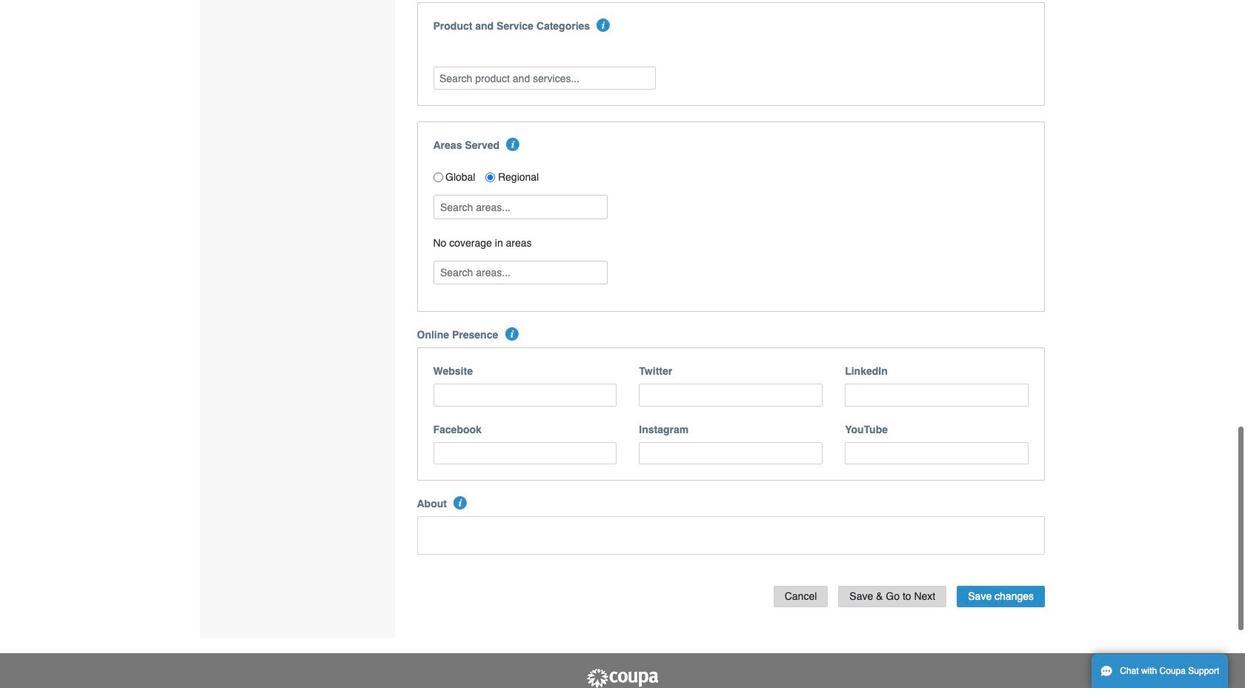 Task type: describe. For each thing, give the bounding box(es) containing it.
coupa supplier portal image
[[586, 668, 660, 689]]

0 horizontal spatial additional information image
[[454, 497, 467, 510]]



Task type: locate. For each thing, give the bounding box(es) containing it.
0 vertical spatial search areas... text field
[[435, 196, 606, 219]]

0 vertical spatial additional information image
[[597, 19, 610, 32]]

additional information image
[[507, 138, 520, 151]]

Search areas... text field
[[435, 196, 606, 219], [435, 261, 606, 284]]

2 horizontal spatial additional information image
[[597, 19, 610, 32]]

additional information image
[[597, 19, 610, 32], [505, 328, 519, 341], [454, 497, 467, 510]]

2 vertical spatial additional information image
[[454, 497, 467, 510]]

2 search areas... text field from the top
[[435, 261, 606, 284]]

1 vertical spatial additional information image
[[505, 328, 519, 341]]

None text field
[[433, 384, 617, 407], [845, 384, 1029, 407], [417, 517, 1045, 555], [433, 384, 617, 407], [845, 384, 1029, 407], [417, 517, 1045, 555]]

1 vertical spatial search areas... text field
[[435, 261, 606, 284]]

None text field
[[639, 384, 823, 407], [433, 442, 617, 465], [639, 442, 823, 465], [845, 442, 1029, 465], [639, 384, 823, 407], [433, 442, 617, 465], [639, 442, 823, 465], [845, 442, 1029, 465]]

Search product and services... field
[[433, 67, 656, 90]]

1 search areas... text field from the top
[[435, 196, 606, 219]]

1 horizontal spatial additional information image
[[505, 328, 519, 341]]

None radio
[[433, 173, 443, 182]]

None radio
[[486, 173, 495, 182]]



Task type: vqa. For each thing, say whether or not it's contained in the screenshot.
2nd Search areas... text field
yes



